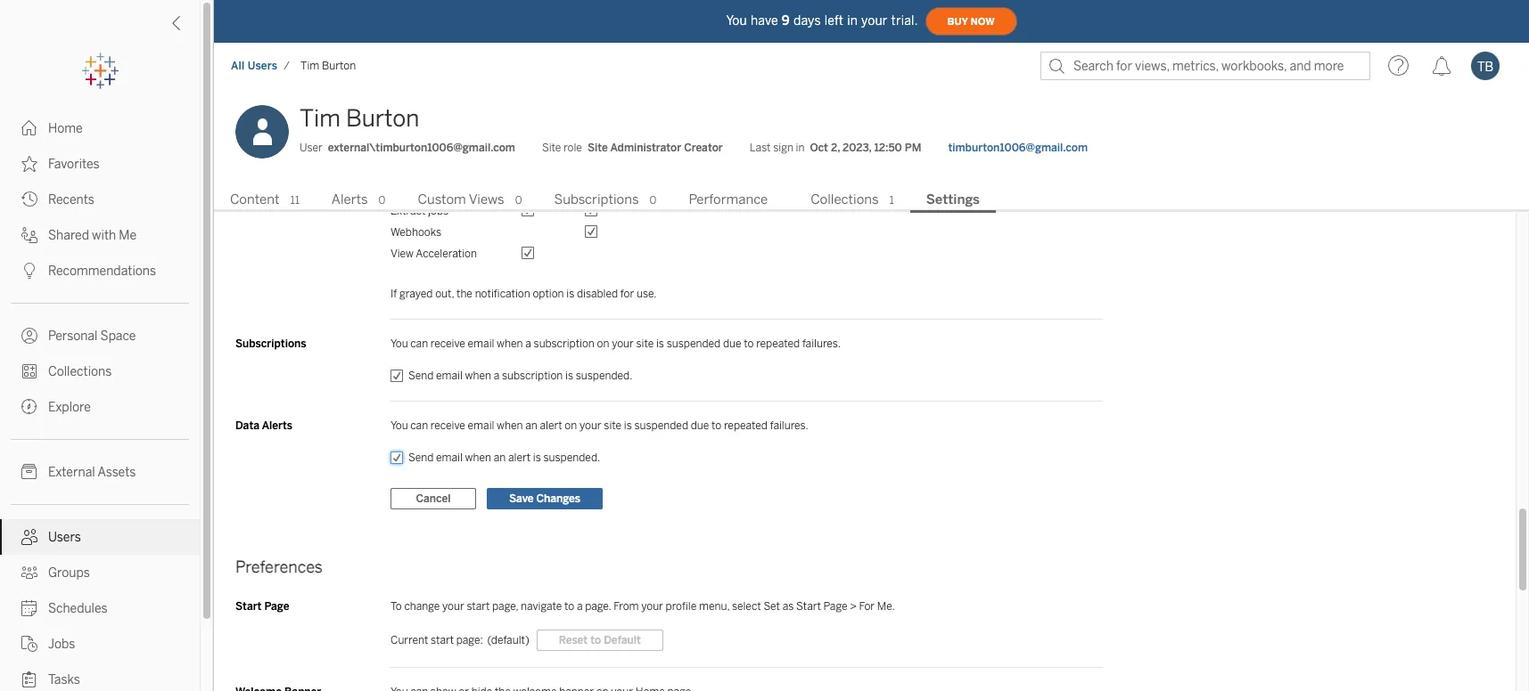 Task type: vqa. For each thing, say whether or not it's contained in the screenshot.
Extract
yes



Task type: locate. For each thing, give the bounding box(es) containing it.
by text only_f5he34f image left explore on the bottom
[[21, 399, 37, 416]]

0 horizontal spatial 0
[[379, 194, 386, 207]]

pm
[[905, 142, 922, 154]]

0 vertical spatial users
[[248, 60, 278, 72]]

by text only_f5he34f image inside recents link
[[21, 192, 37, 208]]

by text only_f5he34f image inside users 'link'
[[21, 530, 37, 546]]

0 horizontal spatial site
[[604, 420, 622, 432]]

cancel
[[416, 493, 451, 505]]

5 by text only_f5he34f image from the top
[[21, 601, 37, 617]]

1 vertical spatial in
[[796, 142, 805, 154]]

a left page.
[[577, 601, 583, 613]]

2 vertical spatial a
[[577, 601, 583, 613]]

by text only_f5he34f image inside groups "link"
[[21, 565, 37, 581]]

subscription down if grayed out, the notification option is disabled for use.
[[502, 370, 563, 382]]

by text only_f5he34f image
[[21, 263, 37, 279], [21, 328, 37, 344], [21, 399, 37, 416], [21, 465, 37, 481], [21, 601, 37, 617]]

by text only_f5he34f image inside the shared with me link
[[21, 227, 37, 243]]

2 by text only_f5he34f image from the top
[[21, 328, 37, 344]]

site
[[636, 338, 654, 350], [604, 420, 622, 432]]

1 by text only_f5he34f image from the top
[[21, 120, 37, 136]]

9 by text only_f5he34f image from the top
[[21, 672, 37, 688]]

data
[[235, 420, 259, 432]]

1 send from the top
[[408, 370, 434, 382]]

by text only_f5he34f image for jobs
[[21, 637, 37, 653]]

by text only_f5he34f image left external at left
[[21, 465, 37, 481]]

users left /
[[248, 60, 278, 72]]

an up send email when an alert is suspended.
[[525, 420, 538, 432]]

1 vertical spatial a
[[494, 370, 500, 382]]

external\timburton1006@gmail.com
[[328, 142, 515, 154]]

tim up user
[[300, 104, 341, 133]]

email
[[468, 338, 494, 350], [436, 370, 463, 382], [468, 420, 494, 432], [436, 452, 463, 464]]

1 vertical spatial alerts
[[262, 420, 293, 432]]

2 horizontal spatial 0
[[650, 194, 657, 207]]

1 vertical spatial burton
[[346, 104, 420, 133]]

you down if
[[391, 338, 408, 350]]

collections
[[811, 192, 879, 208], [48, 365, 112, 380]]

burton right /
[[322, 60, 356, 72]]

collections left 1
[[811, 192, 879, 208]]

home link
[[0, 111, 200, 146]]

6 by text only_f5he34f image from the top
[[21, 530, 37, 546]]

your down for on the top
[[612, 338, 634, 350]]

2 start from the left
[[796, 601, 821, 613]]

site left the role on the top left
[[542, 142, 561, 154]]

alerts right data
[[262, 420, 293, 432]]

personal
[[48, 329, 98, 344]]

0 horizontal spatial in
[[796, 142, 805, 154]]

as
[[783, 601, 794, 613]]

collections down the personal
[[48, 365, 112, 380]]

left
[[825, 13, 844, 28]]

2 can from the top
[[410, 420, 428, 432]]

page
[[264, 601, 289, 613], [824, 601, 848, 613]]

alerts
[[332, 192, 368, 208], [262, 420, 293, 432]]

a down notification
[[494, 370, 500, 382]]

on down send email when a subscription is suspended.
[[565, 420, 577, 432]]

you for you can receive email when an alert on your site is suspended due to repeated failures.
[[391, 420, 408, 432]]

sub-spaces tab list
[[214, 190, 1529, 213]]

receive
[[431, 338, 465, 350], [431, 420, 465, 432]]

0 vertical spatial repeated
[[756, 338, 800, 350]]

4 by text only_f5he34f image from the top
[[21, 227, 37, 243]]

view
[[391, 248, 414, 260]]

have
[[751, 13, 778, 28]]

tim burton right /
[[301, 60, 356, 72]]

0 vertical spatial you
[[726, 13, 747, 28]]

1 horizontal spatial collections
[[811, 192, 879, 208]]

is
[[567, 288, 574, 300], [656, 338, 664, 350], [565, 370, 573, 382], [624, 420, 632, 432], [533, 452, 541, 464]]

by text only_f5he34f image inside collections link
[[21, 364, 37, 380]]

tim inside main content
[[300, 104, 341, 133]]

site down use.
[[636, 338, 654, 350]]

0 horizontal spatial start
[[235, 601, 262, 613]]

receive down out,
[[431, 338, 465, 350]]

users link
[[0, 520, 200, 556]]

1 can from the top
[[410, 338, 428, 350]]

by text only_f5he34f image inside jobs link
[[21, 637, 37, 653]]

subscriptions down the role on the top left
[[554, 192, 639, 208]]

0 vertical spatial on
[[597, 338, 609, 350]]

due for send email when an alert is suspended.
[[691, 420, 709, 432]]

receive for send email when a subscription is suspended.
[[431, 338, 465, 350]]

1 horizontal spatial in
[[847, 13, 858, 28]]

navigation panel element
[[0, 54, 200, 692]]

buy now
[[948, 16, 995, 27]]

user external\timburton1006@gmail.com
[[300, 142, 515, 154]]

start right as
[[796, 601, 821, 613]]

1 horizontal spatial site
[[588, 142, 608, 154]]

1 page from the left
[[264, 601, 289, 613]]

your
[[861, 13, 888, 28], [612, 338, 634, 350], [580, 420, 602, 432], [442, 601, 464, 613], [641, 601, 663, 613]]

Search for views, metrics, workbooks, and more text field
[[1041, 52, 1371, 80]]

on down disabled
[[597, 338, 609, 350]]

a up send email when a subscription is suspended.
[[525, 338, 531, 350]]

custom views
[[418, 192, 504, 208]]

0 vertical spatial collections
[[811, 192, 879, 208]]

subscriptions
[[554, 192, 639, 208], [235, 338, 306, 350]]

0 down administrator
[[650, 194, 657, 207]]

2 by text only_f5he34f image from the top
[[21, 156, 37, 172]]

recents
[[48, 193, 94, 208]]

3 0 from the left
[[650, 194, 657, 207]]

start down preferences
[[235, 601, 262, 613]]

when
[[497, 338, 523, 350], [465, 370, 491, 382], [497, 420, 523, 432], [465, 452, 491, 464]]

email up send email when an alert is suspended.
[[468, 420, 494, 432]]

when up send email when a subscription is suspended.
[[497, 338, 523, 350]]

1 vertical spatial receive
[[431, 420, 465, 432]]

0 left extract
[[379, 194, 386, 207]]

your left trial.
[[861, 13, 888, 28]]

failures.
[[802, 338, 841, 350], [770, 420, 809, 432]]

to
[[744, 338, 754, 350], [712, 420, 722, 432], [564, 601, 574, 613], [591, 635, 601, 647]]

suspended. down you can receive email when a subscription on your site is suspended due to repeated failures.
[[576, 370, 633, 382]]

on
[[597, 338, 609, 350], [565, 420, 577, 432]]

1 horizontal spatial start
[[467, 601, 490, 613]]

1 vertical spatial repeated
[[724, 420, 768, 432]]

by text only_f5he34f image inside favorites link
[[21, 156, 37, 172]]

1 vertical spatial send
[[408, 452, 434, 464]]

in
[[847, 13, 858, 28], [796, 142, 805, 154]]

4 by text only_f5he34f image from the top
[[21, 465, 37, 481]]

0
[[379, 194, 386, 207], [515, 194, 522, 207], [650, 194, 657, 207]]

users up groups
[[48, 531, 81, 546]]

1 vertical spatial you
[[391, 338, 408, 350]]

due for send email when a subscription is suspended.
[[723, 338, 741, 350]]

1 horizontal spatial on
[[597, 338, 609, 350]]

start
[[235, 601, 262, 613], [796, 601, 821, 613]]

1 horizontal spatial page
[[824, 601, 848, 613]]

alert up save at the left bottom
[[508, 452, 531, 464]]

can down grayed
[[410, 338, 428, 350]]

site
[[542, 142, 561, 154], [588, 142, 608, 154]]

last
[[750, 142, 771, 154]]

2 horizontal spatial a
[[577, 601, 583, 613]]

send for send email when a subscription is suspended.
[[408, 370, 434, 382]]

1 vertical spatial failures.
[[770, 420, 809, 432]]

0 vertical spatial start
[[467, 601, 490, 613]]

site right the role on the top left
[[588, 142, 608, 154]]

0 right views
[[515, 194, 522, 207]]

0 vertical spatial a
[[525, 338, 531, 350]]

site role site administrator creator
[[542, 142, 723, 154]]

1 by text only_f5he34f image from the top
[[21, 263, 37, 279]]

jobs
[[48, 638, 75, 653]]

by text only_f5he34f image for home
[[21, 120, 37, 136]]

burton up user external\timburton1006@gmail.com
[[346, 104, 420, 133]]

1 horizontal spatial subscriptions
[[554, 192, 639, 208]]

1 vertical spatial can
[[410, 420, 428, 432]]

by text only_f5he34f image for explore
[[21, 399, 37, 416]]

email up send email when a subscription is suspended.
[[468, 338, 494, 350]]

you left have
[[726, 13, 747, 28]]

tim burton
[[301, 60, 356, 72], [300, 104, 420, 133]]

now
[[971, 16, 995, 27]]

an
[[525, 420, 538, 432], [494, 452, 506, 464]]

can up cancel button
[[410, 420, 428, 432]]

by text only_f5he34f image inside home link
[[21, 120, 37, 136]]

by text only_f5he34f image inside external assets "link"
[[21, 465, 37, 481]]

0 horizontal spatial site
[[542, 142, 561, 154]]

8 by text only_f5he34f image from the top
[[21, 637, 37, 653]]

0 vertical spatial alerts
[[332, 192, 368, 208]]

days
[[794, 13, 821, 28]]

suspended. for subscription
[[576, 370, 633, 382]]

an up save changes button
[[494, 452, 506, 464]]

0 vertical spatial suspended.
[[576, 370, 633, 382]]

0 horizontal spatial page
[[264, 601, 289, 613]]

by text only_f5he34f image left the schedules
[[21, 601, 37, 617]]

schedules
[[48, 602, 107, 617]]

collections link
[[0, 354, 200, 390]]

in right 'sign'
[[796, 142, 805, 154]]

0 horizontal spatial users
[[48, 531, 81, 546]]

0 vertical spatial failures.
[[802, 338, 841, 350]]

by text only_f5he34f image left the personal
[[21, 328, 37, 344]]

2 vertical spatial you
[[391, 420, 408, 432]]

out,
[[435, 288, 454, 300]]

send up cancel
[[408, 452, 434, 464]]

1 horizontal spatial 0
[[515, 194, 522, 207]]

suspended
[[667, 338, 721, 350], [634, 420, 688, 432]]

you up cancel button
[[391, 420, 408, 432]]

1 vertical spatial site
[[604, 420, 622, 432]]

2 receive from the top
[[431, 420, 465, 432]]

send for send email when an alert is suspended.
[[408, 452, 434, 464]]

by text only_f5he34f image
[[21, 120, 37, 136], [21, 156, 37, 172], [21, 192, 37, 208], [21, 227, 37, 243], [21, 364, 37, 380], [21, 530, 37, 546], [21, 565, 37, 581], [21, 637, 37, 653], [21, 672, 37, 688]]

0 horizontal spatial collections
[[48, 365, 112, 380]]

external
[[48, 465, 95, 481]]

collections inside main navigation. press the up and down arrow keys to access links. element
[[48, 365, 112, 380]]

0 vertical spatial receive
[[431, 338, 465, 350]]

subscriptions up the "data alerts"
[[235, 338, 306, 350]]

shared with me
[[48, 228, 137, 243]]

7 by text only_f5he34f image from the top
[[21, 565, 37, 581]]

personal space link
[[0, 318, 200, 354]]

subscription down option
[[534, 338, 595, 350]]

role
[[564, 142, 582, 154]]

1 vertical spatial an
[[494, 452, 506, 464]]

users inside 'link'
[[48, 531, 81, 546]]

tim burton up user external\timburton1006@gmail.com
[[300, 104, 420, 133]]

1 vertical spatial tim
[[300, 104, 341, 133]]

by text only_f5he34f image left recommendations
[[21, 263, 37, 279]]

0 vertical spatial due
[[723, 338, 741, 350]]

1 horizontal spatial alerts
[[332, 192, 368, 208]]

1 horizontal spatial site
[[636, 338, 654, 350]]

for
[[621, 288, 634, 300]]

by text only_f5he34f image for tasks
[[21, 672, 37, 688]]

1 0 from the left
[[379, 194, 386, 207]]

timburton1006@gmail.com
[[948, 142, 1088, 154]]

by text only_f5he34f image inside tasks "link"
[[21, 672, 37, 688]]

0 vertical spatial can
[[410, 338, 428, 350]]

1 horizontal spatial start
[[796, 601, 821, 613]]

2,
[[831, 142, 840, 154]]

1 vertical spatial subscriptions
[[235, 338, 306, 350]]

1 vertical spatial users
[[48, 531, 81, 546]]

tim right /
[[301, 60, 319, 72]]

when up send email when an alert is suspended.
[[497, 420, 523, 432]]

receive up send email when an alert is suspended.
[[431, 420, 465, 432]]

start page
[[235, 601, 289, 613]]

2 0 from the left
[[515, 194, 522, 207]]

0 for custom views
[[515, 194, 522, 207]]

tim burton inside the tim burton main content
[[300, 104, 420, 133]]

2 send from the top
[[408, 452, 434, 464]]

start
[[467, 601, 490, 613], [431, 635, 454, 647]]

0 vertical spatial tim burton
[[301, 60, 356, 72]]

1 vertical spatial alert
[[508, 452, 531, 464]]

email down out,
[[436, 370, 463, 382]]

by text only_f5he34f image inside recommendations link
[[21, 263, 37, 279]]

12:50
[[874, 142, 902, 154]]

recents link
[[0, 182, 200, 218]]

1 vertical spatial suspended.
[[543, 452, 600, 464]]

5 by text only_f5he34f image from the top
[[21, 364, 37, 380]]

by text only_f5he34f image for users
[[21, 530, 37, 546]]

user
[[300, 142, 323, 154]]

0 vertical spatial suspended
[[667, 338, 721, 350]]

select
[[732, 601, 761, 613]]

by text only_f5he34f image inside schedules link
[[21, 601, 37, 617]]

1 vertical spatial collections
[[48, 365, 112, 380]]

alert up send email when an alert is suspended.
[[540, 420, 562, 432]]

last sign in oct 2, 2023, 12:50 pm
[[750, 142, 922, 154]]

suspended. down you can receive email when an alert on your site is suspended due to repeated failures.
[[543, 452, 600, 464]]

reset to default
[[559, 635, 641, 647]]

you have 9 days left in your trial.
[[726, 13, 918, 28]]

start left page:
[[431, 635, 454, 647]]

1 receive from the top
[[431, 338, 465, 350]]

by text only_f5he34f image inside the personal space link
[[21, 328, 37, 344]]

for
[[859, 601, 875, 613]]

0 vertical spatial subscriptions
[[554, 192, 639, 208]]

explore
[[48, 400, 91, 416]]

to inside button
[[591, 635, 601, 647]]

0 horizontal spatial on
[[565, 420, 577, 432]]

recommendations
[[48, 264, 156, 279]]

from
[[614, 601, 639, 613]]

0 horizontal spatial an
[[494, 452, 506, 464]]

3 by text only_f5he34f image from the top
[[21, 192, 37, 208]]

data alerts
[[235, 420, 293, 432]]

page left > at right bottom
[[824, 601, 848, 613]]

1 vertical spatial start
[[431, 635, 454, 647]]

subscriptions inside sub-spaces tab list
[[554, 192, 639, 208]]

0 horizontal spatial due
[[691, 420, 709, 432]]

site for send email when an alert is suspended.
[[604, 420, 622, 432]]

1 horizontal spatial due
[[723, 338, 741, 350]]

1 horizontal spatial alert
[[540, 420, 562, 432]]

repeated for you can receive email when an alert on your site is suspended due to repeated failures.
[[724, 420, 768, 432]]

0 horizontal spatial alerts
[[262, 420, 293, 432]]

tim burton element
[[295, 60, 361, 72]]

0 vertical spatial an
[[525, 420, 538, 432]]

start left page,
[[467, 601, 490, 613]]

3 by text only_f5he34f image from the top
[[21, 399, 37, 416]]

0 vertical spatial send
[[408, 370, 434, 382]]

1 vertical spatial suspended
[[634, 420, 688, 432]]

alerts right 11
[[332, 192, 368, 208]]

0 horizontal spatial start
[[431, 635, 454, 647]]

0 vertical spatial site
[[636, 338, 654, 350]]

0 vertical spatial burton
[[322, 60, 356, 72]]

1 vertical spatial tim burton
[[300, 104, 420, 133]]

repeated for you can receive email when a subscription on your site is suspended due to repeated failures.
[[756, 338, 800, 350]]

in right left
[[847, 13, 858, 28]]

1 vertical spatial on
[[565, 420, 577, 432]]

send down grayed
[[408, 370, 434, 382]]

to
[[391, 601, 402, 613]]

1 horizontal spatial users
[[248, 60, 278, 72]]

1 vertical spatial due
[[691, 420, 709, 432]]

users
[[248, 60, 278, 72], [48, 531, 81, 546]]

profile
[[666, 601, 697, 613]]

by text only_f5he34f image inside explore link
[[21, 399, 37, 416]]

site down you can receive email when a subscription on your site is suspended due to repeated failures.
[[604, 420, 622, 432]]

>
[[850, 601, 857, 613]]

page down preferences
[[264, 601, 289, 613]]



Task type: describe. For each thing, give the bounding box(es) containing it.
reset
[[559, 635, 588, 647]]

0 horizontal spatial alert
[[508, 452, 531, 464]]

0 vertical spatial alert
[[540, 420, 562, 432]]

notification
[[475, 288, 530, 300]]

set
[[764, 601, 780, 613]]

option
[[533, 288, 564, 300]]

all
[[231, 60, 245, 72]]

favorites link
[[0, 146, 200, 182]]

me
[[119, 228, 137, 243]]

by text only_f5he34f image for shared with me
[[21, 227, 37, 243]]

on for alert
[[565, 420, 577, 432]]

2 site from the left
[[588, 142, 608, 154]]

preferences
[[235, 558, 323, 578]]

(default)
[[487, 635, 529, 647]]

views
[[469, 192, 504, 208]]

suspended. for alert
[[543, 452, 600, 464]]

reset to default button
[[537, 630, 663, 652]]

you can receive email when an alert on your site is suspended due to repeated failures.
[[391, 420, 809, 432]]

suspended for send email when an alert is suspended.
[[634, 420, 688, 432]]

0 horizontal spatial subscriptions
[[235, 338, 306, 350]]

your up 'changes'
[[580, 420, 602, 432]]

you for you can receive email when a subscription on your site is suspended due to repeated failures.
[[391, 338, 408, 350]]

tim burton main content
[[214, 0, 1529, 692]]

by text only_f5he34f image for recents
[[21, 192, 37, 208]]

to change your start page, navigate to a page. from your profile menu, select set as start page > for me.
[[391, 601, 895, 613]]

0 vertical spatial in
[[847, 13, 858, 28]]

tasks link
[[0, 663, 200, 692]]

jobs link
[[0, 627, 200, 663]]

0 for subscriptions
[[650, 194, 657, 207]]

trial.
[[891, 13, 918, 28]]

favorites
[[48, 157, 100, 172]]

save changes
[[509, 493, 581, 505]]

2 page from the left
[[824, 601, 848, 613]]

collections inside sub-spaces tab list
[[811, 192, 879, 208]]

failures. for you can receive email when a subscription on your site is suspended due to repeated failures.
[[802, 338, 841, 350]]

navigate
[[521, 601, 562, 613]]

main navigation. press the up and down arrow keys to access links. element
[[0, 111, 200, 692]]

by text only_f5he34f image for personal space
[[21, 328, 37, 344]]

recommendations link
[[0, 253, 200, 289]]

view acceleration
[[391, 248, 477, 260]]

menu,
[[699, 601, 730, 613]]

send email when a subscription is suspended.
[[408, 370, 633, 382]]

external assets
[[48, 465, 136, 481]]

1 vertical spatial subscription
[[502, 370, 563, 382]]

change
[[404, 601, 440, 613]]

1 horizontal spatial a
[[525, 338, 531, 350]]

me.
[[877, 601, 895, 613]]

oct
[[810, 142, 828, 154]]

all users link
[[230, 59, 278, 73]]

in inside the tim burton main content
[[796, 142, 805, 154]]

save
[[509, 493, 534, 505]]

timburton1006@gmail.com link
[[948, 140, 1088, 156]]

if grayed out, the notification option is disabled for use.
[[391, 288, 657, 300]]

jobs
[[428, 205, 448, 217]]

by text only_f5he34f image for schedules
[[21, 601, 37, 617]]

current
[[391, 635, 428, 647]]

0 vertical spatial tim
[[301, 60, 319, 72]]

acceleration
[[416, 248, 477, 260]]

if
[[391, 288, 397, 300]]

page:
[[456, 635, 483, 647]]

shared with me link
[[0, 218, 200, 253]]

save changes button
[[487, 488, 603, 510]]

buy now button
[[925, 7, 1017, 36]]

1 start from the left
[[235, 601, 262, 613]]

alerts inside sub-spaces tab list
[[332, 192, 368, 208]]

you for you have 9 days left in your trial.
[[726, 13, 747, 28]]

your right change on the bottom left of page
[[442, 601, 464, 613]]

with
[[92, 228, 116, 243]]

burton inside main content
[[346, 104, 420, 133]]

all users /
[[231, 60, 290, 72]]

content
[[230, 192, 280, 208]]

by text only_f5he34f image for recommendations
[[21, 263, 37, 279]]

current start page: (default)
[[391, 635, 532, 647]]

explore link
[[0, 390, 200, 425]]

1 site from the left
[[542, 142, 561, 154]]

by text only_f5he34f image for groups
[[21, 565, 37, 581]]

can for send email when a subscription is suspended.
[[410, 338, 428, 350]]

2023,
[[843, 142, 872, 154]]

extract jobs
[[391, 205, 448, 217]]

creator
[[684, 142, 723, 154]]

buy
[[948, 16, 968, 27]]

11
[[290, 194, 299, 207]]

disabled
[[577, 288, 618, 300]]

by text only_f5he34f image for favorites
[[21, 156, 37, 172]]

administrator
[[610, 142, 681, 154]]

failures. for you can receive email when an alert on your site is suspended due to repeated failures.
[[770, 420, 809, 432]]

default
[[604, 635, 641, 647]]

tasks
[[48, 673, 80, 688]]

by text only_f5he34f image for collections
[[21, 364, 37, 380]]

suspended for send email when a subscription is suspended.
[[667, 338, 721, 350]]

when down the
[[465, 370, 491, 382]]

shared
[[48, 228, 89, 243]]

send email when an alert is suspended.
[[408, 452, 600, 464]]

on for subscription
[[597, 338, 609, 350]]

0 vertical spatial subscription
[[534, 338, 595, 350]]

receive for send email when an alert is suspended.
[[431, 420, 465, 432]]

site for send email when a subscription is suspended.
[[636, 338, 654, 350]]

grayed
[[400, 288, 433, 300]]

custom
[[418, 192, 466, 208]]

cancel button
[[391, 488, 476, 510]]

your right from
[[641, 601, 663, 613]]

can for send email when an alert is suspended.
[[410, 420, 428, 432]]

when up cancel button
[[465, 452, 491, 464]]

home
[[48, 121, 83, 136]]

page,
[[492, 601, 518, 613]]

external assets link
[[0, 455, 200, 490]]

0 for alerts
[[379, 194, 386, 207]]

0 horizontal spatial a
[[494, 370, 500, 382]]

space
[[100, 329, 136, 344]]

schedules link
[[0, 591, 200, 627]]

email up cancel
[[436, 452, 463, 464]]

1 horizontal spatial an
[[525, 420, 538, 432]]

personal space
[[48, 329, 136, 344]]

1
[[890, 194, 894, 207]]

performance
[[689, 192, 768, 208]]

by text only_f5he34f image for external assets
[[21, 465, 37, 481]]

the
[[457, 288, 473, 300]]

groups
[[48, 566, 90, 581]]



